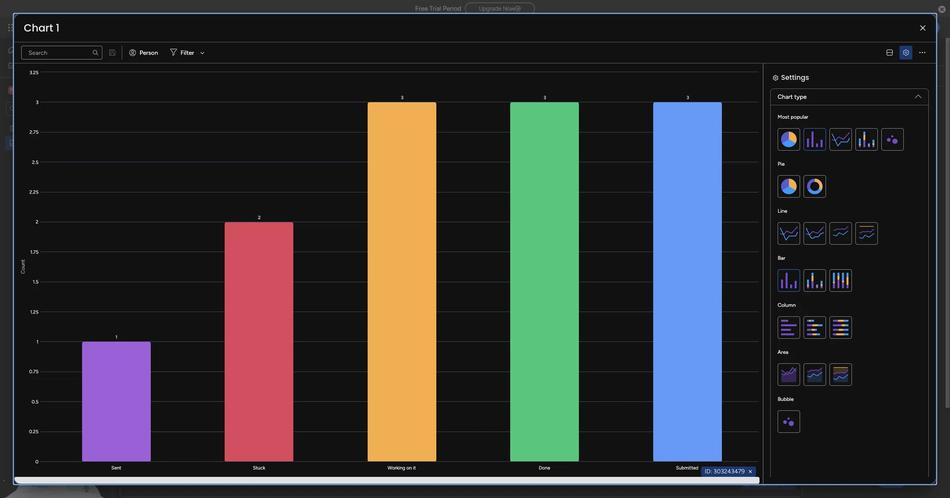 Task type: vqa. For each thing, say whether or not it's contained in the screenshot.
the top packages
no



Task type: describe. For each thing, give the bounding box(es) containing it.
303243479
[[714, 469, 745, 476]]

my work
[[19, 61, 42, 69]]

new for the public dashboard image
[[20, 139, 33, 147]]

files
[[134, 273, 151, 284]]

found.
[[473, 458, 493, 466]]

start from scratch
[[20, 125, 70, 132]]

monday button
[[22, 16, 138, 39]]

upgrade
[[479, 5, 502, 12]]

workspace
[[36, 86, 71, 94]]

search image for filter dashboard by text search box
[[332, 73, 339, 80]]

dashboard inside banner
[[163, 42, 239, 61]]

new workspace
[[20, 86, 71, 94]]

connected
[[200, 72, 229, 80]]

bubble
[[778, 397, 794, 403]]

dapulse rightstroke image
[[515, 6, 521, 12]]

were
[[456, 458, 471, 466]]

files gallery
[[134, 273, 180, 284]]

period
[[443, 5, 462, 13]]

dapulse dropdown down arrow image
[[916, 90, 922, 100]]

Filter dashboard by text search field
[[262, 69, 343, 83]]

now
[[503, 5, 515, 12]]

workspace image
[[8, 85, 17, 95]]

item's
[[405, 472, 421, 479]]

please
[[335, 472, 352, 479]]

my work button
[[5, 58, 93, 72]]

0 vertical spatial filter
[[181, 49, 194, 56]]

displayed
[[548, 472, 573, 479]]

greg robinson image
[[927, 21, 940, 35]]

boards
[[230, 72, 249, 80]]

0 vertical spatial remove image
[[718, 159, 725, 166]]

Chart 1 field
[[22, 21, 62, 35]]

work
[[29, 61, 42, 69]]

popular
[[791, 114, 809, 120]]

they
[[515, 472, 528, 479]]

no files were found.
[[430, 458, 493, 466]]

new dashboard inside banner
[[130, 42, 239, 61]]

widget
[[153, 72, 172, 80]]

1 vertical spatial dashboard
[[34, 139, 64, 147]]

0 horizontal spatial more dots image
[[718, 99, 724, 106]]

scratch
[[50, 125, 70, 132]]

share
[[896, 48, 911, 55]]

v2 split view image
[[887, 50, 893, 56]]

0 horizontal spatial new dashboard
[[20, 139, 64, 147]]

arrow down image inside new dashboard banner
[[438, 71, 448, 81]]

New Dashboard field
[[128, 42, 241, 61]]

trial
[[430, 5, 442, 13]]

list box containing start from scratch
[[0, 119, 110, 267]]

upgrade now link
[[465, 2, 535, 15]]

upload
[[354, 472, 372, 479]]

chart for chart type
[[778, 93, 793, 101]]

add widget
[[141, 72, 172, 80]]

person for filter dashboard by text search field's filter popup button
[[140, 49, 158, 56]]

any
[[394, 472, 403, 479]]

n
[[10, 86, 15, 94]]

id: for id: 303243479
[[705, 469, 713, 476]]

home button
[[5, 43, 93, 57]]

id: 303243675 element
[[741, 480, 796, 491]]

settings
[[782, 73, 810, 83]]

be
[[539, 472, 546, 479]]

select product image
[[8, 23, 16, 32]]

id: 303243479 element
[[702, 467, 757, 478]]

lottie animation element
[[0, 412, 110, 499]]

person button for filter popup button in the new dashboard banner
[[366, 69, 404, 83]]

monday
[[38, 22, 68, 32]]

person button for filter dashboard by text search field's filter popup button
[[126, 46, 163, 60]]

type
[[795, 93, 807, 101]]

v2 funnel image
[[189, 276, 195, 282]]

filter button for filter dashboard by text search box
[[407, 69, 448, 83]]

free trial period
[[416, 5, 462, 13]]

column,
[[435, 472, 456, 479]]

numbers
[[547, 97, 583, 108]]

more dots image
[[787, 276, 793, 282]]

please upload files to any item's files column, gallery or updates so they will be displayed here.
[[335, 472, 588, 479]]

add
[[141, 72, 152, 80]]



Task type: locate. For each thing, give the bounding box(es) containing it.
id: 303243675
[[745, 482, 785, 489]]

here.
[[575, 472, 588, 479]]

remove image
[[718, 159, 725, 166], [787, 482, 794, 489]]

person for filter popup button in the new dashboard banner
[[380, 72, 399, 80]]

None search field
[[132, 300, 213, 314]]

dapulse x slim image
[[921, 25, 926, 31]]

public board image
[[9, 124, 17, 133]]

new inside workspace selection element
[[20, 86, 35, 94]]

free
[[416, 5, 428, 13]]

1 horizontal spatial arrow down image
[[438, 71, 448, 81]]

1 vertical spatial none search field
[[262, 69, 343, 83]]

help button
[[877, 474, 908, 489]]

1 horizontal spatial new dashboard
[[130, 42, 239, 61]]

3 connected boards
[[195, 72, 249, 80]]

chart left 1
[[24, 21, 53, 35]]

1 horizontal spatial person button
[[366, 69, 404, 83]]

line
[[778, 208, 788, 214]]

1 horizontal spatial filter button
[[407, 69, 448, 83]]

1 horizontal spatial more dots image
[[920, 50, 926, 56]]

most
[[778, 114, 790, 120]]

more dots image
[[920, 50, 926, 56], [718, 99, 724, 106]]

list box
[[0, 119, 110, 267]]

lottie animation image
[[0, 412, 110, 499]]

0 vertical spatial none search field
[[21, 46, 102, 60]]

remove image
[[748, 469, 755, 476]]

filter inside new dashboard banner
[[421, 72, 435, 80]]

search image inside new dashboard banner
[[332, 73, 339, 80]]

0 vertical spatial search image
[[92, 49, 99, 56]]

0 vertical spatial person
[[140, 49, 158, 56]]

gallery
[[458, 472, 476, 479]]

None search field
[[21, 46, 102, 60], [262, 69, 343, 83]]

1 horizontal spatial files
[[422, 472, 433, 479]]

2 horizontal spatial files
[[441, 458, 454, 466]]

1 horizontal spatial chart
[[778, 93, 793, 101]]

person inside new dashboard banner
[[380, 72, 399, 80]]

new dashboard up 3
[[130, 42, 239, 61]]

0 vertical spatial dashboard
[[163, 42, 239, 61]]

chart
[[24, 21, 53, 35], [778, 93, 793, 101]]

new for workspace 'image'
[[20, 86, 35, 94]]

1 vertical spatial new
[[20, 86, 35, 94]]

v2 settings line image
[[904, 50, 910, 56]]

0 vertical spatial id:
[[705, 469, 713, 476]]

filter button inside new dashboard banner
[[407, 69, 448, 83]]

id: 303243479
[[705, 469, 745, 476]]

0 horizontal spatial person
[[140, 49, 158, 56]]

upgrade now
[[479, 5, 515, 12]]

search image
[[92, 49, 99, 56], [332, 73, 339, 80]]

chart for chart 1
[[24, 21, 53, 35]]

filter button for filter dashboard by text search field
[[167, 46, 208, 60]]

1 horizontal spatial person
[[380, 72, 399, 80]]

files
[[441, 458, 454, 466], [374, 472, 385, 479], [422, 472, 433, 479]]

1 vertical spatial search image
[[332, 73, 339, 80]]

0 vertical spatial chart
[[24, 21, 53, 35]]

workspace selection element
[[8, 85, 73, 95]]

3 connected boards button
[[179, 69, 253, 83]]

files right item's
[[422, 472, 433, 479]]

id: for id: 303243675
[[745, 482, 752, 489]]

new dashboard banner
[[115, 38, 947, 86]]

pie
[[778, 161, 785, 167]]

area
[[778, 350, 789, 356]]

1 vertical spatial filter button
[[407, 69, 448, 83]]

my
[[19, 61, 27, 69]]

new right n
[[20, 86, 35, 94]]

0 horizontal spatial remove image
[[718, 159, 725, 166]]

1 vertical spatial chart
[[778, 93, 793, 101]]

1,500
[[614, 126, 653, 144]]

0 horizontal spatial dashboard
[[34, 139, 64, 147]]

will
[[529, 472, 538, 479]]

gallery
[[153, 273, 180, 284]]

option
[[0, 121, 110, 122]]

dashboard down start from scratch
[[34, 139, 64, 147]]

filter button
[[167, 46, 208, 60], [407, 69, 448, 83]]

dashboard
[[163, 42, 239, 61], [34, 139, 64, 147]]

1 horizontal spatial filter
[[421, 72, 435, 80]]

1 vertical spatial id:
[[745, 482, 752, 489]]

3
[[195, 72, 198, 80]]

0 vertical spatial new
[[130, 42, 159, 61]]

chart type
[[778, 93, 807, 101]]

1 vertical spatial arrow down image
[[438, 71, 448, 81]]

1 vertical spatial new dashboard
[[20, 139, 64, 147]]

dapulse close image
[[939, 5, 947, 14]]

chart 1
[[24, 21, 59, 35]]

0 horizontal spatial search image
[[92, 49, 99, 56]]

remove image inside id: 303243675 element
[[787, 482, 794, 489]]

v2 funnel image
[[592, 99, 598, 106]]

arrow down image
[[197, 48, 208, 58], [438, 71, 448, 81]]

0 horizontal spatial arrow down image
[[197, 48, 208, 58]]

1 horizontal spatial remove image
[[787, 482, 794, 489]]

Filter dashboard by text search field
[[21, 46, 102, 60]]

0 horizontal spatial person button
[[126, 46, 163, 60]]

new up add
[[130, 42, 159, 61]]

0 horizontal spatial filter
[[181, 49, 194, 56]]

0 vertical spatial person button
[[126, 46, 163, 60]]

person button
[[126, 46, 163, 60], [366, 69, 404, 83]]

id: down remove icon
[[745, 482, 752, 489]]

new dashboard down from
[[20, 139, 64, 147]]

gallery layout group
[[739, 300, 772, 314]]

home
[[20, 46, 36, 54]]

303243675
[[754, 482, 785, 489]]

new inside new dashboard banner
[[130, 42, 159, 61]]

1 vertical spatial remove image
[[787, 482, 794, 489]]

files left to
[[374, 472, 385, 479]]

id: left 303243479
[[705, 469, 713, 476]]

0 horizontal spatial filter button
[[167, 46, 208, 60]]

0 vertical spatial arrow down image
[[197, 48, 208, 58]]

add widget button
[[125, 69, 175, 83]]

chart left the type
[[778, 93, 793, 101]]

1 vertical spatial filter
[[421, 72, 435, 80]]

0 horizontal spatial id:
[[705, 469, 713, 476]]

so
[[508, 472, 514, 479]]

1 horizontal spatial id:
[[745, 482, 752, 489]]

1 horizontal spatial none search field
[[262, 69, 343, 83]]

most popular
[[778, 114, 809, 120]]

none search field filter dashboard by text
[[262, 69, 343, 83]]

search image for filter dashboard by text search field
[[92, 49, 99, 56]]

1 vertical spatial person button
[[366, 69, 404, 83]]

1 horizontal spatial search image
[[332, 73, 339, 80]]

public dashboard image
[[9, 139, 17, 147]]

1 image
[[825, 18, 832, 27]]

id:
[[705, 469, 713, 476], [745, 482, 752, 489]]

filter
[[181, 49, 194, 56], [421, 72, 435, 80]]

0 horizontal spatial chart
[[24, 21, 53, 35]]

0 horizontal spatial files
[[374, 472, 385, 479]]

start
[[20, 125, 34, 132]]

to
[[386, 472, 392, 479]]

0 horizontal spatial none search field
[[21, 46, 102, 60]]

bar
[[778, 256, 786, 262]]

Search in workspace field
[[18, 104, 72, 114]]

help
[[885, 477, 900, 486]]

new dashboard
[[130, 42, 239, 61], [20, 139, 64, 147]]

person
[[140, 49, 158, 56], [380, 72, 399, 80]]

1 vertical spatial more dots image
[[718, 99, 724, 106]]

1 horizontal spatial dashboard
[[163, 42, 239, 61]]

files right no
[[441, 458, 454, 466]]

0 vertical spatial new dashboard
[[130, 42, 239, 61]]

column
[[778, 303, 796, 309]]

2 vertical spatial new
[[20, 139, 33, 147]]

share button
[[880, 45, 915, 58]]

1
[[56, 21, 59, 35]]

0 vertical spatial filter button
[[167, 46, 208, 60]]

1 vertical spatial person
[[380, 72, 399, 80]]

updates
[[484, 472, 506, 479]]

new
[[130, 42, 159, 61], [20, 86, 35, 94], [20, 139, 33, 147]]

new right the public dashboard image
[[20, 139, 33, 147]]

0 vertical spatial more dots image
[[920, 50, 926, 56]]

no
[[430, 458, 440, 466]]

or
[[477, 472, 483, 479]]

from
[[35, 125, 48, 132]]

dashboard up 3
[[163, 42, 239, 61]]



